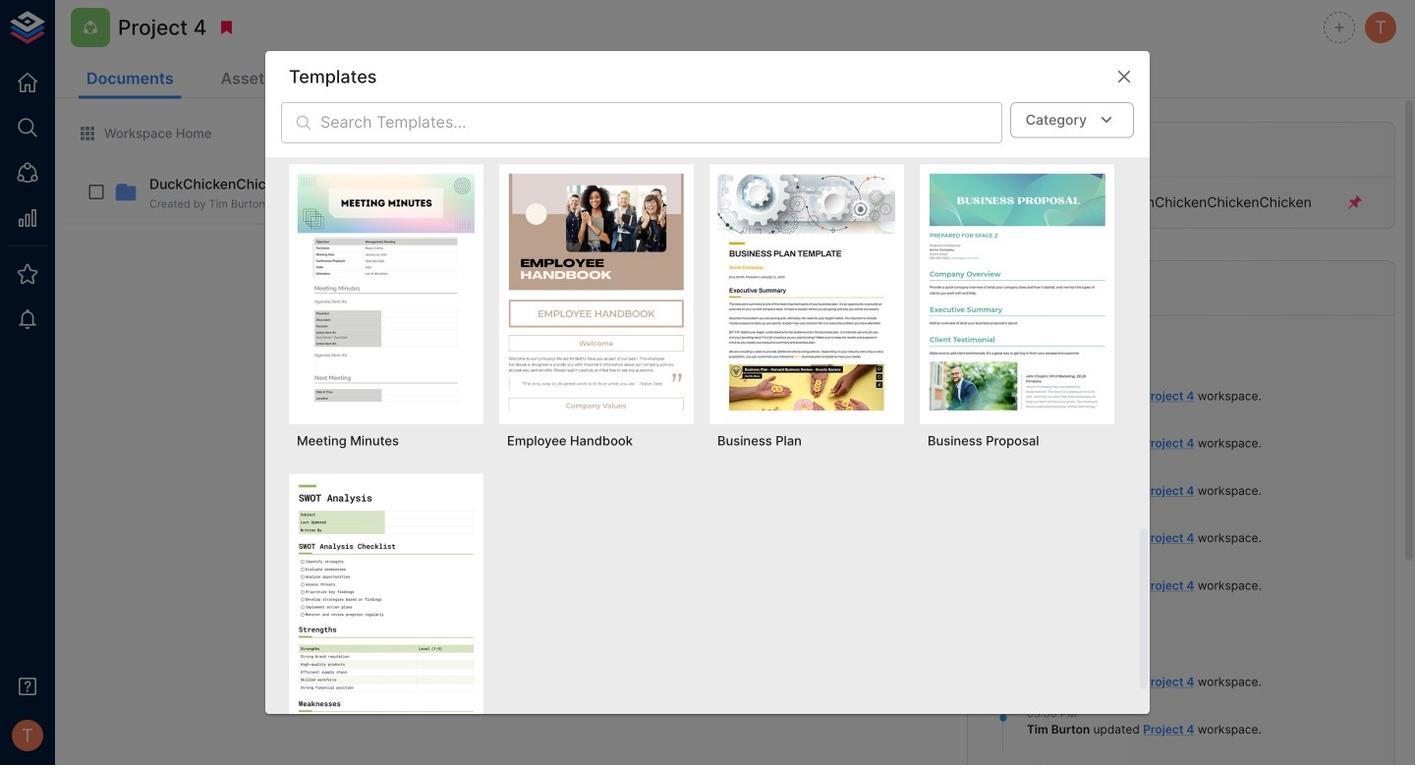 Task type: describe. For each thing, give the bounding box(es) containing it.
remove bookmark image
[[218, 19, 235, 36]]

unpin image
[[1346, 194, 1364, 211]]

swot analysis image
[[297, 482, 476, 720]]

employee handbook image
[[507, 172, 686, 411]]

business plan image
[[717, 172, 896, 411]]

meeting minutes image
[[297, 172, 476, 411]]

Search Templates... text field
[[320, 102, 1002, 143]]

business proposal image
[[928, 172, 1107, 411]]



Task type: vqa. For each thing, say whether or not it's contained in the screenshot.
your in create bit documents to track and share your press clipppings.
no



Task type: locate. For each thing, give the bounding box(es) containing it.
dialog
[[265, 51, 1150, 766]]

favorite image
[[460, 176, 478, 194]]



